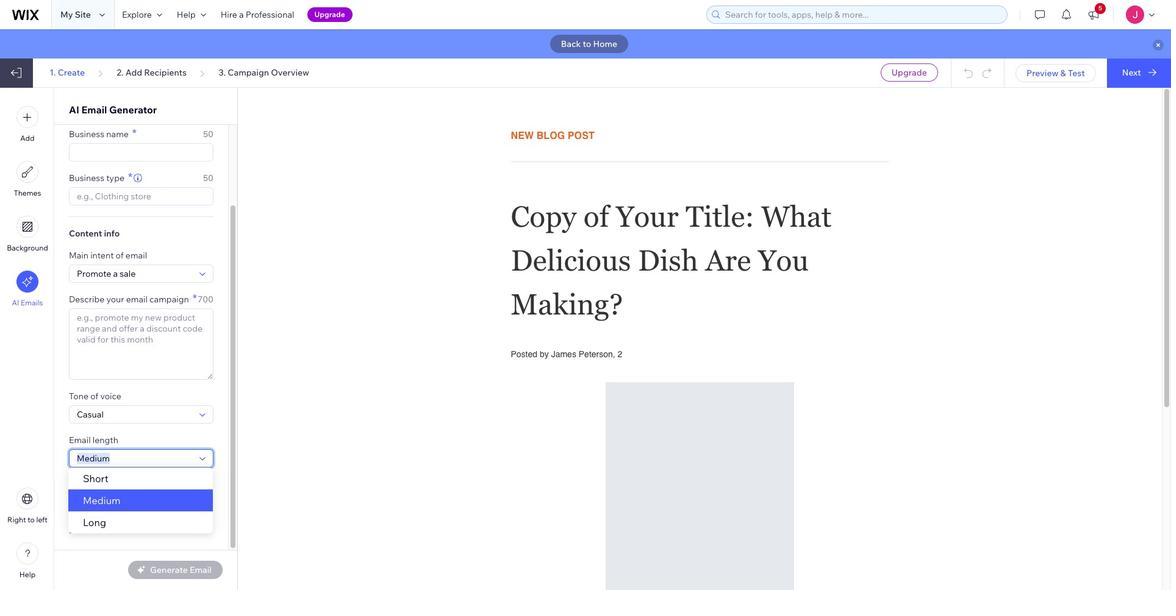 Task type: describe. For each thing, give the bounding box(es) containing it.
&
[[1061, 68, 1067, 79]]

email length
[[69, 435, 118, 446]]

back to home button
[[550, 35, 629, 53]]

open inside by continuing, you agree to both the open ai and unsplash terms
[[69, 489, 88, 498]]

* for business type *
[[128, 170, 133, 184]]

1. create link
[[50, 67, 85, 78]]

sourced
[[117, 508, 145, 518]]

copy of your title: what delicious dish are you making?
[[511, 200, 839, 321]]

ai up 'business name *'
[[69, 104, 79, 116]]

3.
[[219, 67, 226, 78]]

next
[[1123, 67, 1142, 78]]

right
[[7, 516, 26, 525]]

your inside . wix is not liable for the results generated by open ai or the images sourced from unsplash, so please verify in advance your right to use the content.
[[152, 518, 167, 527]]

2 vertical spatial *
[[193, 292, 197, 306]]

ai emails
[[12, 298, 43, 308]]

business for business name *
[[69, 129, 104, 140]]

from
[[146, 508, 163, 518]]

to inside by continuing, you agree to both the open ai and unsplash terms
[[155, 479, 162, 488]]

0 vertical spatial by
[[540, 349, 549, 359]]

content
[[69, 228, 102, 239]]

posted
[[511, 349, 538, 359]]

home
[[594, 38, 618, 49]]

2. add recipients
[[117, 67, 187, 78]]

campaign
[[150, 294, 189, 305]]

preview & test
[[1027, 68, 1086, 79]]

what
[[762, 200, 832, 233]]

describe your email campaign * 700
[[69, 292, 214, 306]]

unsplash terms link
[[113, 488, 166, 499]]

short
[[83, 473, 108, 485]]

to left 'left'
[[28, 516, 35, 525]]

open ai link
[[69, 488, 97, 499]]

1.
[[50, 67, 56, 78]]

2. add recipients link
[[117, 67, 187, 78]]

in
[[114, 518, 120, 527]]

continuing,
[[79, 479, 118, 488]]

overview
[[271, 67, 309, 78]]

background
[[7, 244, 48, 253]]

of for your
[[584, 200, 609, 233]]

business type *
[[69, 170, 133, 184]]

are
[[706, 244, 752, 277]]

name
[[106, 129, 129, 140]]

. wix is not liable for the results generated by open ai or the images sourced from unsplash, so please verify in advance your right to use the content.
[[69, 489, 213, 536]]

test
[[1069, 68, 1086, 79]]

ai inside . wix is not liable for the results generated by open ai or the images sourced from unsplash, so please verify in advance your right to use the content.
[[206, 499, 213, 508]]

hire a professional
[[221, 9, 295, 20]]

you
[[759, 244, 809, 277]]

background button
[[7, 216, 48, 253]]

ai inside button
[[12, 298, 19, 308]]

add inside "button"
[[20, 134, 35, 143]]

by inside . wix is not liable for the results generated by open ai or the images sourced from unsplash, so please verify in advance your right to use the content.
[[175, 499, 183, 508]]

verify
[[93, 518, 112, 527]]

2
[[618, 349, 623, 359]]

your
[[616, 200, 679, 233]]

terms
[[146, 489, 166, 498]]

ai emails button
[[12, 271, 43, 308]]

by continuing, you agree to both the open ai and unsplash terms
[[69, 479, 192, 498]]

.
[[166, 489, 168, 498]]

emails
[[21, 298, 43, 308]]

agree
[[133, 479, 153, 488]]

please
[[69, 518, 91, 527]]

not
[[191, 489, 202, 498]]

length
[[93, 435, 118, 446]]

next button
[[1108, 59, 1172, 88]]

unsplash,
[[164, 508, 198, 518]]

3. campaign overview link
[[219, 67, 309, 78]]

the right or
[[78, 508, 89, 518]]

voice
[[100, 391, 121, 402]]

add button
[[16, 106, 38, 143]]

hire
[[221, 9, 237, 20]]

2.
[[117, 67, 124, 78]]

Business type field
[[73, 188, 209, 205]]

preview
[[1027, 68, 1059, 79]]

right
[[169, 518, 185, 527]]

Business name field
[[73, 144, 209, 161]]

0 horizontal spatial help
[[19, 571, 36, 580]]

dish
[[638, 244, 699, 277]]

open inside . wix is not liable for the results generated by open ai or the images sourced from unsplash, so please verify in advance your right to use the content.
[[185, 499, 204, 508]]



Task type: locate. For each thing, give the bounding box(es) containing it.
0 vertical spatial help
[[177, 9, 196, 20]]

help left hire
[[177, 9, 196, 20]]

1 horizontal spatial help
[[177, 9, 196, 20]]

medium
[[83, 495, 121, 507]]

0 horizontal spatial upgrade button
[[307, 7, 353, 22]]

1 vertical spatial add
[[20, 134, 35, 143]]

Search for tools, apps, help & more... field
[[722, 6, 1004, 23]]

tone
[[69, 391, 89, 402]]

my site
[[60, 9, 91, 20]]

open down the not
[[185, 499, 204, 508]]

0 vertical spatial of
[[584, 200, 609, 233]]

* right type on the left
[[128, 170, 133, 184]]

0 vertical spatial email
[[126, 250, 147, 261]]

1 vertical spatial by
[[175, 499, 183, 508]]

Describe your email campaign text field
[[70, 309, 213, 380]]

email inside describe your email campaign * 700
[[126, 294, 148, 305]]

1 horizontal spatial by
[[540, 349, 549, 359]]

explore
[[122, 9, 152, 20]]

left
[[36, 516, 48, 525]]

content.
[[82, 527, 110, 536]]

1 vertical spatial email
[[126, 294, 148, 305]]

0 horizontal spatial your
[[106, 294, 124, 305]]

1 horizontal spatial of
[[116, 250, 124, 261]]

add up themes button
[[20, 134, 35, 143]]

1 business from the top
[[69, 129, 104, 140]]

1 vertical spatial upgrade
[[892, 67, 928, 78]]

of inside copy of your title: what delicious dish are you making?
[[584, 200, 609, 233]]

email right intent
[[126, 250, 147, 261]]

use
[[195, 518, 207, 527]]

1 horizontal spatial your
[[152, 518, 167, 527]]

3. campaign overview
[[219, 67, 309, 78]]

help button left hire
[[170, 0, 213, 29]]

1 vertical spatial upgrade button
[[881, 63, 939, 82]]

open
[[69, 489, 88, 498], [185, 499, 204, 508]]

my
[[60, 9, 73, 20]]

email left length
[[69, 435, 91, 446]]

long
[[83, 517, 106, 529]]

the down or
[[69, 527, 80, 536]]

0 vertical spatial business
[[69, 129, 104, 140]]

delicious
[[511, 244, 631, 277]]

2 horizontal spatial of
[[584, 200, 609, 233]]

or
[[69, 508, 76, 518]]

0 vertical spatial help button
[[170, 0, 213, 29]]

site
[[75, 9, 91, 20]]

unsplash
[[113, 489, 145, 498]]

1 vertical spatial 50
[[203, 173, 214, 184]]

0 horizontal spatial help button
[[16, 543, 38, 580]]

open up liable
[[69, 489, 88, 498]]

ai email generator
[[69, 104, 157, 116]]

peterson,
[[579, 349, 616, 359]]

to inside . wix is not liable for the results generated by open ai or the images sourced from unsplash, so please verify in advance your right to use the content.
[[187, 518, 194, 527]]

business inside business type *
[[69, 173, 104, 184]]

0 vertical spatial *
[[132, 126, 137, 140]]

2 50 from the top
[[203, 173, 214, 184]]

5
[[1099, 4, 1103, 12]]

back to home alert
[[0, 29, 1172, 59]]

upgrade
[[315, 10, 345, 19], [892, 67, 928, 78]]

list box
[[68, 468, 213, 534]]

0 horizontal spatial of
[[90, 391, 98, 402]]

50 for business type
[[203, 173, 214, 184]]

describe
[[69, 294, 105, 305]]

the
[[181, 479, 192, 488], [100, 499, 111, 508], [78, 508, 89, 518], [69, 527, 80, 536]]

themes
[[14, 189, 41, 198]]

business left name
[[69, 129, 104, 140]]

to up the terms
[[155, 479, 162, 488]]

business inside 'business name *'
[[69, 129, 104, 140]]

advance
[[122, 518, 150, 527]]

1 horizontal spatial upgrade button
[[881, 63, 939, 82]]

liable
[[69, 499, 87, 508]]

5 button
[[1081, 0, 1108, 29]]

add
[[126, 67, 142, 78], [20, 134, 35, 143]]

by left james at left bottom
[[540, 349, 549, 359]]

a
[[239, 9, 244, 20]]

1 vertical spatial email
[[69, 435, 91, 446]]

so
[[199, 508, 207, 518]]

0 vertical spatial open
[[69, 489, 88, 498]]

hire a professional link
[[213, 0, 302, 29]]

business
[[69, 129, 104, 140], [69, 173, 104, 184]]

0 vertical spatial upgrade button
[[307, 7, 353, 22]]

of right intent
[[116, 250, 124, 261]]

700
[[198, 294, 214, 305]]

medium option
[[68, 490, 213, 512]]

by
[[69, 479, 78, 488]]

help button
[[170, 0, 213, 29], [16, 543, 38, 580]]

* right name
[[132, 126, 137, 140]]

james
[[552, 349, 577, 359]]

ai inside by continuing, you agree to both the open ai and unsplash terms
[[90, 489, 97, 498]]

to right the back
[[583, 38, 592, 49]]

upgrade button
[[307, 7, 353, 22], [881, 63, 939, 82]]

ai up "use"
[[206, 499, 213, 508]]

business left type on the left
[[69, 173, 104, 184]]

* for business name *
[[132, 126, 137, 140]]

list box containing short
[[68, 468, 213, 534]]

of for voice
[[90, 391, 98, 402]]

intent
[[90, 250, 114, 261]]

your right describe
[[106, 294, 124, 305]]

info
[[104, 228, 120, 239]]

email up 'business name *'
[[81, 104, 107, 116]]

1 vertical spatial open
[[185, 499, 204, 508]]

you
[[119, 479, 132, 488]]

1 horizontal spatial add
[[126, 67, 142, 78]]

your inside describe your email campaign * 700
[[106, 294, 124, 305]]

back to home
[[561, 38, 618, 49]]

0 horizontal spatial by
[[175, 499, 183, 508]]

the down and
[[100, 499, 111, 508]]

* left 700
[[193, 292, 197, 306]]

None field
[[73, 265, 196, 283], [73, 406, 196, 424], [73, 450, 196, 468], [73, 265, 196, 283], [73, 406, 196, 424], [73, 450, 196, 468]]

posted by james peterson, 2
[[511, 349, 623, 359]]

business for business type *
[[69, 173, 104, 184]]

help down right to left
[[19, 571, 36, 580]]

of up delicious
[[584, 200, 609, 233]]

title:
[[686, 200, 755, 233]]

to left "use"
[[187, 518, 194, 527]]

email left campaign
[[126, 294, 148, 305]]

add right 2.
[[126, 67, 142, 78]]

1 horizontal spatial help button
[[170, 0, 213, 29]]

email
[[126, 250, 147, 261], [126, 294, 148, 305]]

1 vertical spatial *
[[128, 170, 133, 184]]

business name *
[[69, 126, 137, 140]]

0 vertical spatial 50
[[203, 129, 214, 140]]

1 horizontal spatial upgrade
[[892, 67, 928, 78]]

1 50 from the top
[[203, 129, 214, 140]]

ai
[[69, 104, 79, 116], [12, 298, 19, 308], [90, 489, 97, 498], [206, 499, 213, 508]]

to
[[583, 38, 592, 49], [155, 479, 162, 488], [28, 516, 35, 525], [187, 518, 194, 527]]

preview & test button
[[1016, 64, 1097, 82]]

50 for business name
[[203, 129, 214, 140]]

the inside by continuing, you agree to both the open ai and unsplash terms
[[181, 479, 192, 488]]

and
[[99, 489, 112, 498]]

right to left button
[[7, 488, 48, 525]]

generator
[[109, 104, 157, 116]]

0 vertical spatial upgrade
[[315, 10, 345, 19]]

ai left emails
[[12, 298, 19, 308]]

0 horizontal spatial open
[[69, 489, 88, 498]]

1 vertical spatial your
[[152, 518, 167, 527]]

1 vertical spatial business
[[69, 173, 104, 184]]

images
[[91, 508, 116, 518]]

campaign
[[228, 67, 269, 78]]

content info
[[69, 228, 120, 239]]

help button down right to left
[[16, 543, 38, 580]]

making?
[[511, 288, 624, 321]]

1 vertical spatial of
[[116, 250, 124, 261]]

0 vertical spatial your
[[106, 294, 124, 305]]

your left 'right'
[[152, 518, 167, 527]]

0 horizontal spatial upgrade
[[315, 10, 345, 19]]

0 vertical spatial add
[[126, 67, 142, 78]]

to inside alert
[[583, 38, 592, 49]]

0 horizontal spatial add
[[20, 134, 35, 143]]

the up is
[[181, 479, 192, 488]]

2 vertical spatial of
[[90, 391, 98, 402]]

type
[[106, 173, 125, 184]]

0 vertical spatial email
[[81, 104, 107, 116]]

tone of voice
[[69, 391, 121, 402]]

results
[[113, 499, 136, 508]]

1 horizontal spatial open
[[185, 499, 204, 508]]

of
[[584, 200, 609, 233], [116, 250, 124, 261], [90, 391, 98, 402]]

main intent of email
[[69, 250, 147, 261]]

of right tone
[[90, 391, 98, 402]]

ai up for
[[90, 489, 97, 498]]

your
[[106, 294, 124, 305], [152, 518, 167, 527]]

recipients
[[144, 67, 187, 78]]

right to left
[[7, 516, 48, 525]]

1 vertical spatial help
[[19, 571, 36, 580]]

1 vertical spatial help button
[[16, 543, 38, 580]]

both
[[163, 479, 179, 488]]

2 business from the top
[[69, 173, 104, 184]]

create
[[58, 67, 85, 78]]

email
[[81, 104, 107, 116], [69, 435, 91, 446]]

1. create
[[50, 67, 85, 78]]

by down wix
[[175, 499, 183, 508]]



Task type: vqa. For each thing, say whether or not it's contained in the screenshot.
make in Send invoices to get paid faster Easily create and send invoices to your customers. They make it easier to get paid online and collect recurring payments.
no



